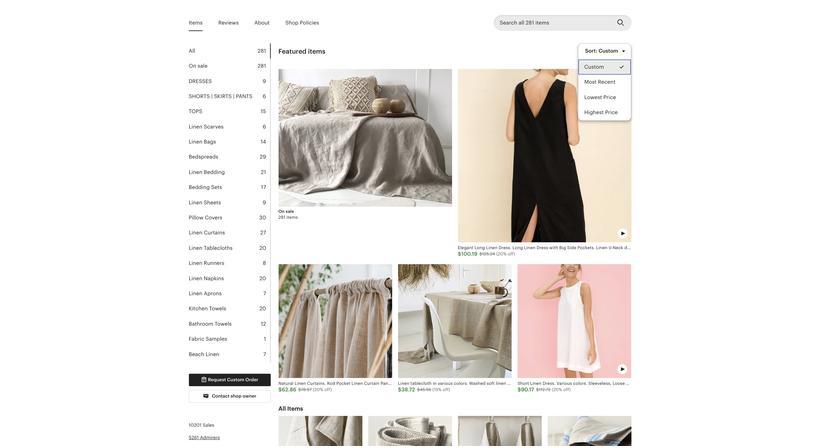 Task type: describe. For each thing, give the bounding box(es) containing it.
(20% for 62.86
[[313, 388, 323, 393]]

1
[[264, 336, 266, 343]]

big
[[559, 245, 566, 250]]

pillow covers
[[189, 215, 222, 221]]

linen left v- in the bottom right of the page
[[596, 245, 608, 250]]

1 vertical spatial items
[[287, 406, 303, 412]]

90.17
[[521, 387, 534, 393]]

2 dress from the left
[[705, 245, 717, 250]]

curtains
[[204, 230, 225, 236]]

1 dress from the left
[[537, 245, 548, 250]]

tab containing linen napkins
[[189, 271, 270, 286]]

highest price button
[[579, 105, 631, 120]]

$ inside '$ 38.72 $ 45.55 (15% off)'
[[417, 388, 420, 393]]

sections tab list
[[189, 43, 271, 362]]

side
[[567, 245, 576, 250]]

tab containing on sale
[[189, 59, 270, 74]]

fabric samples
[[189, 336, 227, 343]]

shop policies link
[[285, 15, 319, 30]]

linen bags
[[189, 139, 216, 145]]

tab containing linen sheets
[[189, 195, 270, 211]]

sales
[[203, 423, 214, 428]]

(20% for 90.17
[[552, 388, 562, 393]]

sort:
[[585, 48, 597, 54]]

tab containing linen curtains
[[189, 226, 270, 241]]

featured
[[278, 48, 306, 55]]

request custom order
[[207, 377, 258, 383]]

natural linen curtains. rod pocket linen curtain panel. washed linen curtains. semi sheer linen drapes. handmade curtain. custom size. image
[[278, 265, 392, 378]]

pillow
[[189, 215, 203, 221]]

most
[[585, 79, 597, 85]]

request custom order link
[[189, 374, 271, 387]]

38.72
[[401, 387, 415, 393]]

21
[[261, 169, 266, 175]]

tops
[[189, 108, 202, 115]]

napkins
[[204, 276, 224, 282]]

2 long from the left
[[513, 245, 523, 250]]

112.72
[[539, 388, 551, 393]]

custom inside custom button
[[585, 64, 604, 70]]

tab containing linen bedding
[[189, 165, 270, 180]]

price for lowest price
[[604, 94, 616, 100]]

5261
[[189, 435, 199, 441]]

on sale image
[[278, 69, 452, 207]]

kitchen towels
[[189, 306, 226, 312]]

linen up 'pillow'
[[189, 200, 202, 206]]

about
[[254, 19, 270, 26]]

all items
[[278, 406, 303, 412]]

linen sheets
[[189, 200, 221, 206]]

2 | from the left
[[233, 93, 234, 99]]

78.57
[[301, 388, 312, 393]]

$ 90.17 $ 112.72 (20% off)
[[518, 387, 571, 393]]

admirers
[[200, 435, 220, 441]]

order
[[245, 377, 258, 383]]

dresses
[[189, 78, 212, 84]]

$ up all items
[[278, 387, 282, 393]]

281 for on sale
[[258, 63, 266, 69]]

pockets.
[[578, 245, 595, 250]]

9 for dresses
[[263, 78, 266, 84]]

custom for request custom order
[[227, 377, 244, 383]]

linen aprons
[[189, 291, 222, 297]]

thick linen tea towel set of 2, vintage linen hand towels, natural linen kitchen towel, farmhouse linen towels, set of 2. image
[[548, 417, 631, 447]]

5261 admirers link
[[189, 435, 220, 441]]

tablecloths
[[204, 245, 233, 251]]

29
[[260, 154, 266, 160]]

shop
[[285, 19, 299, 26]]

request
[[208, 377, 226, 383]]

bathroom
[[189, 321, 213, 327]]

$ 38.72 $ 45.55 (15% off)
[[398, 387, 450, 393]]

tab containing linen scarves
[[189, 119, 270, 135]]

off) for 62.86
[[325, 388, 332, 393]]

linen down tops
[[189, 124, 202, 130]]

Search all 281 items text field
[[494, 15, 612, 31]]

elegant
[[458, 245, 473, 250]]

sort: custom button
[[581, 43, 631, 59]]

lowest price button
[[579, 90, 631, 105]]

6 for shorts | skirts | pants
[[263, 93, 266, 99]]

colors.
[[735, 245, 750, 250]]

20 for kitchen towels
[[259, 306, 266, 312]]

shop policies
[[285, 19, 319, 26]]

bedspreads
[[189, 154, 218, 160]]

45.55
[[420, 388, 431, 393]]

(15%
[[433, 388, 442, 393]]

off) inside "elegant long linen dress. long linen dress with big side pockets. linen v-neck dress. comfortable dress. loose linen dress in many colors. $ 100.19 $ 125.24 (20% off)"
[[508, 252, 515, 257]]

custom for sort: custom
[[599, 48, 618, 54]]

tab containing fabric samples
[[189, 332, 270, 347]]

30
[[259, 215, 266, 221]]

tab containing shorts | skirts | pants
[[189, 89, 270, 104]]

custom button
[[579, 59, 631, 75]]

about link
[[254, 15, 270, 30]]

17
[[261, 184, 266, 191]]

tab containing bathroom towels
[[189, 317, 270, 332]]

most recent
[[585, 79, 616, 85]]

policies
[[300, 19, 319, 26]]

$ down the elegant on the right bottom of page
[[458, 251, 461, 257]]

recent
[[598, 79, 616, 85]]

20 for linen napkins
[[259, 276, 266, 282]]

off) for 38.72
[[443, 388, 450, 393]]

6 for linen scarves
[[263, 124, 266, 130]]

samples
[[206, 336, 227, 343]]

tab containing linen runners
[[189, 256, 270, 271]]

scarves
[[204, 124, 224, 130]]

100.19
[[461, 251, 477, 257]]

sale for on sale
[[198, 63, 208, 69]]

5261 admirers
[[189, 435, 220, 441]]

highest price
[[585, 109, 618, 116]]

linen left bags
[[189, 139, 202, 145]]

most recent button
[[579, 75, 631, 90]]

tab containing all
[[189, 43, 270, 59]]

12
[[261, 321, 266, 327]]

all for all
[[189, 48, 195, 54]]

pants
[[236, 93, 252, 99]]



Task type: vqa. For each thing, say whether or not it's contained in the screenshot.


Task type: locate. For each thing, give the bounding box(es) containing it.
price for highest price
[[605, 109, 618, 116]]

0 vertical spatial 7
[[263, 291, 266, 297]]

on sale 281 items
[[278, 209, 298, 220]]

(20% inside "elegant long linen dress. long linen dress with big side pockets. linen v-neck dress. comfortable dress. loose linen dress in many colors. $ 100.19 $ 125.24 (20% off)"
[[496, 252, 507, 257]]

custom inside sort: custom popup button
[[599, 48, 618, 54]]

0 vertical spatial items
[[189, 19, 203, 26]]

off) inside the $ 62.86 $ 78.57 (20% off)
[[325, 388, 332, 393]]

0 vertical spatial custom
[[599, 48, 618, 54]]

price
[[604, 94, 616, 100], [605, 109, 618, 116]]

1 horizontal spatial |
[[233, 93, 234, 99]]

$
[[458, 251, 461, 257], [479, 252, 482, 257], [278, 387, 282, 393], [398, 387, 401, 393], [518, 387, 521, 393], [298, 388, 301, 393], [417, 388, 420, 393], [536, 388, 539, 393]]

natural linen bath towels set of 2, vintage linen towels, hand towels, sauna linen towels,  very soft heavy linen towels image
[[368, 417, 452, 447]]

0 vertical spatial sale
[[198, 63, 208, 69]]

linen
[[189, 124, 202, 130], [189, 139, 202, 145], [189, 169, 202, 175], [189, 200, 202, 206], [189, 230, 202, 236], [189, 245, 202, 251], [486, 245, 498, 250], [524, 245, 536, 250], [596, 245, 608, 250], [693, 245, 704, 250], [189, 260, 202, 267], [189, 276, 202, 282], [189, 291, 202, 297], [206, 351, 219, 358]]

3 tab from the top
[[189, 74, 270, 89]]

125.24
[[482, 252, 495, 257]]

0 horizontal spatial on
[[189, 63, 196, 69]]

highest
[[585, 109, 604, 116]]

dress.
[[624, 245, 637, 250]]

10201 sales
[[189, 423, 214, 428]]

$ left 45.55
[[398, 387, 401, 393]]

21 tab from the top
[[189, 347, 270, 362]]

dress left with
[[537, 245, 548, 250]]

0 vertical spatial 9
[[263, 78, 266, 84]]

1 vertical spatial price
[[605, 109, 618, 116]]

1 horizontal spatial sale
[[286, 209, 294, 214]]

sale for on sale 281 items
[[286, 209, 294, 214]]

8
[[263, 260, 266, 267]]

2 7 from the top
[[263, 351, 266, 358]]

all down "62.86"
[[278, 406, 286, 412]]

bedding up sets
[[204, 169, 225, 175]]

14 tab from the top
[[189, 241, 270, 256]]

elegant long linen dress. long linen dress with big side pockets. linen v-neck dress. comfortable dress. loose linen dress in many colors. image
[[458, 69, 631, 243]]

$ right "62.86"
[[298, 388, 301, 393]]

0 horizontal spatial (20%
[[313, 388, 323, 393]]

sheets
[[204, 200, 221, 206]]

5 tab from the top
[[189, 104, 270, 119]]

all inside "sections" tab list
[[189, 48, 195, 54]]

15
[[261, 108, 266, 115]]

price inside button
[[605, 109, 618, 116]]

fabric
[[189, 336, 204, 343]]

all for all items
[[278, 406, 286, 412]]

linen down 'pillow'
[[189, 230, 202, 236]]

20 down 27
[[259, 245, 266, 251]]

(20% right 112.72
[[552, 388, 562, 393]]

7 for linen aprons
[[263, 291, 266, 297]]

0 horizontal spatial items
[[286, 215, 298, 220]]

1 vertical spatial 6
[[263, 124, 266, 130]]

reviews
[[218, 19, 239, 26]]

1 9 from the top
[[263, 78, 266, 84]]

towels for bathroom towels
[[215, 321, 232, 327]]

1 6 from the top
[[263, 93, 266, 99]]

(20% inside the $ 62.86 $ 78.57 (20% off)
[[313, 388, 323, 393]]

1 horizontal spatial items
[[287, 406, 303, 412]]

$ 62.86 $ 78.57 (20% off)
[[278, 387, 332, 393]]

2 6 from the top
[[263, 124, 266, 130]]

9 tab from the top
[[189, 165, 270, 180]]

tab containing kitchen towels
[[189, 302, 270, 317]]

linen scarves
[[189, 124, 224, 130]]

shorts
[[189, 93, 210, 99]]

linen curtains
[[189, 230, 225, 236]]

20 tab from the top
[[189, 332, 270, 347]]

covers
[[205, 215, 222, 221]]

all
[[189, 48, 195, 54], [278, 406, 286, 412]]

0 horizontal spatial items
[[189, 19, 203, 26]]

7 tab from the top
[[189, 135, 270, 150]]

1 vertical spatial all
[[278, 406, 286, 412]]

short linen dress. various colors. sleeveless, loose summer dress. women's clothing. washed linen dress. simple linen dress. image
[[518, 265, 631, 378]]

shorts | skirts | pants
[[189, 93, 252, 99]]

20 for linen tablecloths
[[259, 245, 266, 251]]

linen up the '125.24'
[[486, 245, 498, 250]]

|
[[211, 93, 213, 99], [233, 93, 234, 99]]

6 up 15
[[263, 93, 266, 99]]

linen up kitchen
[[189, 291, 202, 297]]

linen left runners
[[189, 260, 202, 267]]

2 horizontal spatial (20%
[[552, 388, 562, 393]]

featured items
[[278, 48, 325, 55]]

contact shop owner button
[[189, 391, 271, 403]]

tab containing linen bags
[[189, 135, 270, 150]]

(20% right the '125.24'
[[496, 252, 507, 257]]

27
[[260, 230, 266, 236]]

$ left 112.72
[[518, 387, 521, 393]]

tab containing pillow covers
[[189, 211, 270, 226]]

4 tab from the top
[[189, 89, 270, 104]]

1 vertical spatial bedding
[[189, 184, 210, 191]]

1 vertical spatial custom
[[585, 64, 604, 70]]

tab containing bedspreads
[[189, 150, 270, 165]]

2 vertical spatial 281
[[278, 215, 285, 220]]

on for on sale
[[189, 63, 196, 69]]

14
[[261, 139, 266, 145]]

contact
[[212, 394, 230, 399]]

custom up most
[[585, 64, 604, 70]]

1 vertical spatial items
[[286, 215, 298, 220]]

menu containing custom
[[578, 43, 631, 121]]

linen up linen runners
[[189, 245, 202, 251]]

281 for all
[[258, 48, 266, 54]]

2 vertical spatial 20
[[259, 306, 266, 312]]

tab containing beach linen
[[189, 347, 270, 362]]

0 vertical spatial 6
[[263, 93, 266, 99]]

rustic linen hand towels set of 2, vintage linen dish towels, tea towels, kitchen linen towels, thick linen  towels image
[[458, 417, 542, 447]]

1 horizontal spatial (20%
[[496, 252, 507, 257]]

0 horizontal spatial all
[[189, 48, 195, 54]]

with
[[549, 245, 558, 250]]

17 tab from the top
[[189, 286, 270, 302]]

dress left in
[[705, 245, 717, 250]]

0 vertical spatial 281
[[258, 48, 266, 54]]

tab containing linen tablecloths
[[189, 241, 270, 256]]

1 horizontal spatial items
[[308, 48, 325, 55]]

menu
[[578, 43, 631, 121]]

lowest price
[[585, 94, 616, 100]]

sale inside on sale 281 items
[[286, 209, 294, 214]]

many
[[723, 245, 734, 250]]

1 vertical spatial on
[[278, 209, 285, 214]]

tab containing linen aprons
[[189, 286, 270, 302]]

0 vertical spatial bedding
[[204, 169, 225, 175]]

off)
[[508, 252, 515, 257], [325, 388, 332, 393], [443, 388, 450, 393], [563, 388, 571, 393]]

sort: custom
[[585, 48, 618, 54]]

11 tab from the top
[[189, 195, 270, 211]]

items right 30
[[286, 215, 298, 220]]

281 inside on sale 281 items
[[278, 215, 285, 220]]

in
[[718, 245, 722, 250]]

price down recent
[[604, 94, 616, 100]]

on inside tab list
[[189, 63, 196, 69]]

shop
[[231, 394, 242, 399]]

off) inside $ 90.17 $ 112.72 (20% off)
[[563, 388, 571, 393]]

linen tablecloth in various colors. washed soft linen table cloth. linen tablecloth round. table linens. custom tablecloth. round tablecloth image
[[398, 265, 512, 378]]

items inside on sale 281 items
[[286, 215, 298, 220]]

0 horizontal spatial dress.
[[499, 245, 511, 250]]

linen napkins
[[189, 276, 224, 282]]

off) right (15%
[[443, 388, 450, 393]]

on for on sale 281 items
[[278, 209, 285, 214]]

off) right 112.72
[[563, 388, 571, 393]]

tab
[[189, 43, 270, 59], [189, 59, 270, 74], [189, 74, 270, 89], [189, 89, 270, 104], [189, 104, 270, 119], [189, 119, 270, 135], [189, 135, 270, 150], [189, 150, 270, 165], [189, 165, 270, 180], [189, 180, 270, 195], [189, 195, 270, 211], [189, 211, 270, 226], [189, 226, 270, 241], [189, 241, 270, 256], [189, 256, 270, 271], [189, 271, 270, 286], [189, 286, 270, 302], [189, 302, 270, 317], [189, 317, 270, 332], [189, 332, 270, 347], [189, 347, 270, 362]]

20 up 12
[[259, 306, 266, 312]]

$ inside $ 90.17 $ 112.72 (20% off)
[[536, 388, 539, 393]]

13 tab from the top
[[189, 226, 270, 241]]

1 vertical spatial 281
[[258, 63, 266, 69]]

sale inside "sections" tab list
[[198, 63, 208, 69]]

loose
[[679, 245, 692, 250]]

20
[[259, 245, 266, 251], [259, 276, 266, 282], [259, 306, 266, 312]]

0 horizontal spatial long
[[475, 245, 485, 250]]

1 horizontal spatial on
[[278, 209, 285, 214]]

9
[[263, 78, 266, 84], [263, 200, 266, 206]]

runners
[[204, 260, 224, 267]]

2 9 from the top
[[263, 200, 266, 206]]

6 tab from the top
[[189, 119, 270, 135]]

on sale
[[189, 63, 208, 69]]

price inside button
[[604, 94, 616, 100]]

tab containing tops
[[189, 104, 270, 119]]

1 horizontal spatial long
[[513, 245, 523, 250]]

15 tab from the top
[[189, 256, 270, 271]]

owner
[[243, 394, 256, 399]]

0 vertical spatial 20
[[259, 245, 266, 251]]

62.86
[[282, 387, 296, 393]]

$ inside the $ 62.86 $ 78.57 (20% off)
[[298, 388, 301, 393]]

0 vertical spatial price
[[604, 94, 616, 100]]

towels
[[209, 306, 226, 312], [215, 321, 232, 327]]

off) for 90.17
[[563, 388, 571, 393]]

skirts
[[214, 93, 232, 99]]

18 tab from the top
[[189, 302, 270, 317]]

2 vertical spatial custom
[[227, 377, 244, 383]]

$ right 90.17 on the bottom
[[536, 388, 539, 393]]

linen up linen aprons
[[189, 276, 202, 282]]

6
[[263, 93, 266, 99], [263, 124, 266, 130]]

bedding sets
[[189, 184, 222, 191]]

linen bedding
[[189, 169, 225, 175]]

sets
[[211, 184, 222, 191]]

2 20 from the top
[[259, 276, 266, 282]]

| left 'skirts'
[[211, 93, 213, 99]]

all up on sale
[[189, 48, 195, 54]]

0 vertical spatial items
[[308, 48, 325, 55]]

v-
[[609, 245, 613, 250]]

(20% right the '78.57' at the left bottom of page
[[313, 388, 323, 393]]

8 tab from the top
[[189, 150, 270, 165]]

reviews link
[[218, 15, 239, 30]]

1 vertical spatial sale
[[286, 209, 294, 214]]

dress.
[[499, 245, 511, 250], [665, 245, 678, 250]]

heavy bath linen towel, body linen towels, french style linen towels, sauna towel, rustic linen towels image
[[278, 417, 362, 447]]

items link
[[189, 15, 203, 30]]

towels down aprons
[[209, 306, 226, 312]]

bags
[[204, 139, 216, 145]]

towels for kitchen towels
[[209, 306, 226, 312]]

linen left with
[[524, 245, 536, 250]]

16 tab from the top
[[189, 271, 270, 286]]

price down lowest price button at top
[[605, 109, 618, 116]]

9 up 15
[[263, 78, 266, 84]]

$ right 38.72
[[417, 388, 420, 393]]

(20% inside $ 90.17 $ 112.72 (20% off)
[[552, 388, 562, 393]]

1 horizontal spatial dress
[[705, 245, 717, 250]]

7 for beach linen
[[263, 351, 266, 358]]

3 20 from the top
[[259, 306, 266, 312]]

1 horizontal spatial dress.
[[665, 245, 678, 250]]

| left pants at left
[[233, 93, 234, 99]]

custom left the order
[[227, 377, 244, 383]]

7 down 1
[[263, 351, 266, 358]]

7 down 8
[[263, 291, 266, 297]]

tab containing bedding sets
[[189, 180, 270, 195]]

lowest
[[585, 94, 602, 100]]

aprons
[[204, 291, 222, 297]]

1 tab from the top
[[189, 43, 270, 59]]

bedding
[[204, 169, 225, 175], [189, 184, 210, 191]]

1 | from the left
[[211, 93, 213, 99]]

custom inside request custom order link
[[227, 377, 244, 383]]

2 tab from the top
[[189, 59, 270, 74]]

linen right loose at bottom right
[[693, 245, 704, 250]]

1 20 from the top
[[259, 245, 266, 251]]

1 long from the left
[[475, 245, 485, 250]]

1 vertical spatial towels
[[215, 321, 232, 327]]

0 vertical spatial on
[[189, 63, 196, 69]]

0 vertical spatial towels
[[209, 306, 226, 312]]

6 down 15
[[263, 124, 266, 130]]

items
[[189, 19, 203, 26], [287, 406, 303, 412]]

towels up samples
[[215, 321, 232, 327]]

1 dress. from the left
[[499, 245, 511, 250]]

comfortable
[[638, 245, 664, 250]]

1 vertical spatial 9
[[263, 200, 266, 206]]

beach
[[189, 351, 204, 358]]

10 tab from the top
[[189, 180, 270, 195]]

1 vertical spatial 20
[[259, 276, 266, 282]]

linen down bedspreads
[[189, 169, 202, 175]]

bedding up linen sheets
[[189, 184, 210, 191]]

7
[[263, 291, 266, 297], [263, 351, 266, 358]]

1 vertical spatial 7
[[263, 351, 266, 358]]

0 vertical spatial all
[[189, 48, 195, 54]]

0 horizontal spatial |
[[211, 93, 213, 99]]

10201
[[189, 423, 201, 428]]

19 tab from the top
[[189, 317, 270, 332]]

off) right the '125.24'
[[508, 252, 515, 257]]

0 horizontal spatial sale
[[198, 63, 208, 69]]

items right featured
[[308, 48, 325, 55]]

1 horizontal spatial all
[[278, 406, 286, 412]]

on
[[189, 63, 196, 69], [278, 209, 285, 214]]

neck
[[613, 245, 623, 250]]

off) inside '$ 38.72 $ 45.55 (15% off)'
[[443, 388, 450, 393]]

bathroom towels
[[189, 321, 232, 327]]

linen down samples
[[206, 351, 219, 358]]

0 horizontal spatial dress
[[537, 245, 548, 250]]

contact shop owner
[[211, 394, 256, 399]]

beach linen
[[189, 351, 219, 358]]

12 tab from the top
[[189, 211, 270, 226]]

tab containing dresses
[[189, 74, 270, 89]]

20 down 8
[[259, 276, 266, 282]]

9 for linen sheets
[[263, 200, 266, 206]]

$ right 100.19
[[479, 252, 482, 257]]

1 7 from the top
[[263, 291, 266, 297]]

on inside on sale 281 items
[[278, 209, 285, 214]]

2 dress. from the left
[[665, 245, 678, 250]]

off) right the '78.57' at the left bottom of page
[[325, 388, 332, 393]]

9 down 17
[[263, 200, 266, 206]]

custom up custom button
[[599, 48, 618, 54]]



